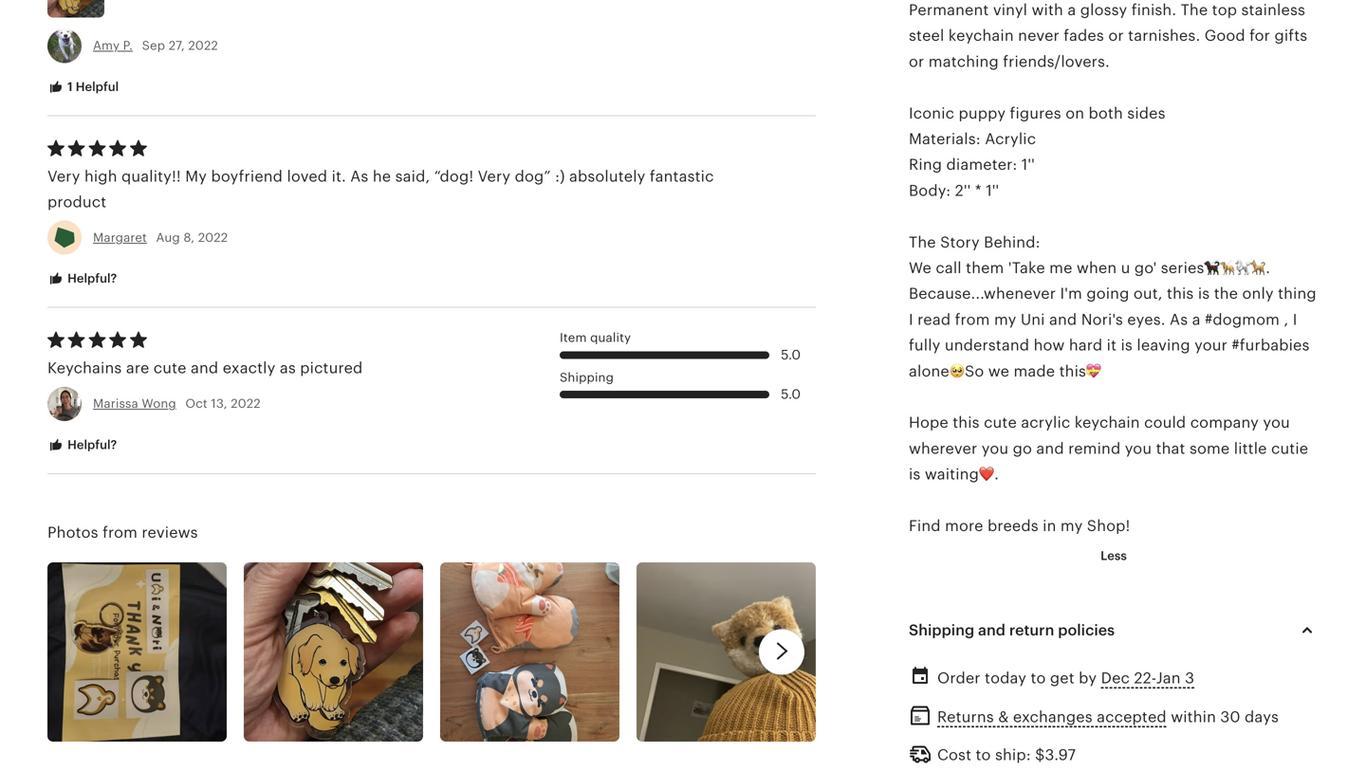 Task type: vqa. For each thing, say whether or not it's contained in the screenshot.
fourth - from the bottom of the page
no



Task type: locate. For each thing, give the bounding box(es) containing it.
2022 right the 13,
[[231, 397, 261, 411]]

1 helpful? from the top
[[65, 272, 117, 286]]

the left top
[[1181, 1, 1209, 19]]

high
[[84, 168, 117, 185]]

my
[[185, 168, 207, 185]]

good
[[1205, 27, 1246, 44]]

5.0
[[781, 347, 801, 363], [781, 387, 801, 402]]

cute for acrylic
[[984, 415, 1018, 432]]

0 vertical spatial keychain
[[949, 27, 1015, 44]]

marissa wong link
[[93, 397, 176, 411]]

helpful? button for very high quality!! my boyfriend loved it. as he said, "dog! very dog" :) absolutely fantastic product
[[33, 262, 131, 297]]

the inside the story behind: we call them 'take me when u go' series🐕‍🦺🦮🐩🐕. because...whenever i'm going out, this is the only thing i read from my uni and nori's eyes. as a #dogmom , i fully understand how hard it is leaving your #furbabies alone🥺so we made this💝
[[909, 234, 937, 251]]

very left dog"
[[478, 168, 511, 185]]

,
[[1285, 311, 1289, 328]]

1 5.0 from the top
[[781, 347, 801, 363]]

find more breeds in my shop!
[[909, 518, 1131, 535]]

how
[[1034, 337, 1065, 354]]

1 vertical spatial helpful?
[[65, 438, 117, 452]]

vinyl
[[994, 1, 1028, 19]]

only
[[1243, 285, 1275, 303]]

is left the at the right top of page
[[1199, 285, 1211, 303]]

1 horizontal spatial a
[[1193, 311, 1201, 328]]

0 horizontal spatial a
[[1068, 1, 1077, 19]]

he
[[373, 168, 391, 185]]

i left read
[[909, 311, 914, 328]]

from down because...whenever
[[956, 311, 991, 328]]

2 horizontal spatial you
[[1264, 415, 1291, 432]]

keychain
[[949, 27, 1015, 44], [1075, 415, 1141, 432]]

0 horizontal spatial from
[[103, 524, 138, 541]]

0 horizontal spatial or
[[909, 53, 925, 70]]

steel
[[909, 27, 945, 44]]

and down acrylic at the bottom of page
[[1037, 440, 1065, 457]]

2 helpful? button from the top
[[33, 428, 131, 463]]

a up your
[[1193, 311, 1201, 328]]

from
[[956, 311, 991, 328], [103, 524, 138, 541]]

shipping inside dropdown button
[[909, 622, 975, 639]]

0 horizontal spatial as
[[351, 168, 369, 185]]

helpful? button down "marissa"
[[33, 428, 131, 463]]

i right ,
[[1294, 311, 1298, 328]]

1 vertical spatial is
[[1122, 337, 1133, 354]]

1 vertical spatial cute
[[984, 415, 1018, 432]]

"dog!
[[435, 168, 474, 185]]

1 horizontal spatial very
[[478, 168, 511, 185]]

them
[[966, 260, 1005, 277]]

1 vertical spatial shipping
[[909, 622, 975, 639]]

exchanges
[[1014, 709, 1093, 726]]

exactly
[[223, 360, 276, 377]]

materials:
[[909, 131, 981, 148]]

1 horizontal spatial as
[[1170, 311, 1189, 328]]

$
[[1036, 747, 1046, 764]]

or down glossy
[[1109, 27, 1125, 44]]

to left get
[[1031, 670, 1047, 687]]

1 helpful? button from the top
[[33, 262, 131, 297]]

my right in
[[1061, 518, 1083, 535]]

0 horizontal spatial cute
[[154, 360, 187, 377]]

1 vertical spatial the
[[909, 234, 937, 251]]

2022 right 27,
[[188, 39, 218, 53]]

0 vertical spatial cute
[[154, 360, 187, 377]]

to right cost
[[976, 747, 992, 764]]

0 horizontal spatial keychain
[[949, 27, 1015, 44]]

1 vertical spatial 1''
[[986, 182, 1000, 199]]

is down wherever at the bottom right of the page
[[909, 466, 921, 483]]

reviews
[[142, 524, 198, 541]]

dec 22-jan 3 button
[[1102, 665, 1195, 693]]

nori's
[[1082, 311, 1124, 328]]

you left go
[[982, 440, 1009, 457]]

as inside very high quality!! my boyfriend loved it. as he said, "dog! very dog" :) absolutely fantastic product
[[351, 168, 369, 185]]

returns & exchanges accepted within 30 days
[[938, 709, 1280, 726]]

amy p. link
[[93, 39, 133, 53]]

1 horizontal spatial 1''
[[1022, 156, 1036, 173]]

2 vertical spatial is
[[909, 466, 921, 483]]

0 vertical spatial the
[[1181, 1, 1209, 19]]

and up oct
[[191, 360, 219, 377]]

1 horizontal spatial the
[[1181, 1, 1209, 19]]

margaret
[[93, 231, 147, 245]]

1 vertical spatial to
[[976, 747, 992, 764]]

iconic puppy figures on both sides materials: acrylic ring diameter: 1'' body: 2'' * 1''
[[909, 105, 1166, 199]]

helpful? down "marissa"
[[65, 438, 117, 452]]

and left return
[[979, 622, 1006, 639]]

u
[[1122, 260, 1131, 277]]

0 horizontal spatial my
[[995, 311, 1017, 328]]

3
[[1186, 670, 1195, 687]]

1 vertical spatial or
[[909, 53, 925, 70]]

0 vertical spatial from
[[956, 311, 991, 328]]

1 horizontal spatial shipping
[[909, 622, 975, 639]]

keychain up remind
[[1075, 415, 1141, 432]]

1 vertical spatial this
[[953, 415, 980, 432]]

stainless
[[1242, 1, 1306, 19]]

keychain inside permanent vinyl with a glossy finish. the top stainless steel keychain never fades or tarnishes. good for gifts or matching friends/lovers.
[[949, 27, 1015, 44]]

1 horizontal spatial my
[[1061, 518, 1083, 535]]

0 vertical spatial helpful? button
[[33, 262, 131, 297]]

marissa wong oct 13, 2022
[[93, 397, 261, 411]]

this
[[1168, 285, 1195, 303], [953, 415, 980, 432]]

1 horizontal spatial this
[[1168, 285, 1195, 303]]

you up cutie
[[1264, 415, 1291, 432]]

0 horizontal spatial 1''
[[986, 182, 1000, 199]]

0 vertical spatial as
[[351, 168, 369, 185]]

0 vertical spatial 1''
[[1022, 156, 1036, 173]]

very high quality!! my boyfriend loved it. as he said, "dog! very dog" :) absolutely fantastic product
[[47, 168, 714, 211]]

0 vertical spatial my
[[995, 311, 1017, 328]]

0 horizontal spatial shipping
[[560, 371, 614, 385]]

uni
[[1021, 311, 1046, 328]]

0 horizontal spatial is
[[909, 466, 921, 483]]

and down i'm on the top right
[[1050, 311, 1078, 328]]

less
[[1101, 549, 1128, 564]]

keychain up the matching
[[949, 27, 1015, 44]]

the
[[1215, 285, 1239, 303]]

1 horizontal spatial keychain
[[1075, 415, 1141, 432]]

jan
[[1157, 670, 1182, 687]]

very up product
[[47, 168, 80, 185]]

that
[[1157, 440, 1186, 457]]

helpful
[[76, 80, 119, 94]]

is right it
[[1122, 337, 1133, 354]]

find
[[909, 518, 941, 535]]

to
[[1031, 670, 1047, 687], [976, 747, 992, 764]]

30
[[1221, 709, 1241, 726]]

we
[[909, 260, 932, 277]]

1 vertical spatial from
[[103, 524, 138, 541]]

0 vertical spatial 5.0
[[781, 347, 801, 363]]

a right with
[[1068, 1, 1077, 19]]

0 vertical spatial helpful?
[[65, 272, 117, 286]]

helpful? button for keychains are cute and exactly as pictured
[[33, 428, 131, 463]]

by
[[1079, 670, 1098, 687]]

0 horizontal spatial the
[[909, 234, 937, 251]]

puppy
[[959, 105, 1006, 122]]

call
[[936, 260, 962, 277]]

you left "that"
[[1126, 440, 1153, 457]]

1 horizontal spatial is
[[1122, 337, 1133, 354]]

shipping
[[560, 371, 614, 385], [909, 622, 975, 639]]

0 vertical spatial this
[[1168, 285, 1195, 303]]

as
[[351, 168, 369, 185], [1170, 311, 1189, 328]]

helpful? down margaret link
[[65, 272, 117, 286]]

1 vertical spatial helpful? button
[[33, 428, 131, 463]]

2 5.0 from the top
[[781, 387, 801, 402]]

cute right are
[[154, 360, 187, 377]]

is
[[1199, 285, 1211, 303], [1122, 337, 1133, 354], [909, 466, 921, 483]]

you
[[1264, 415, 1291, 432], [982, 440, 1009, 457], [1126, 440, 1153, 457]]

1'' down acrylic at the top
[[1022, 156, 1036, 173]]

as up leaving
[[1170, 311, 1189, 328]]

story
[[941, 234, 980, 251]]

cute up go
[[984, 415, 1018, 432]]

13,
[[211, 397, 228, 411]]

2 helpful? from the top
[[65, 438, 117, 452]]

1 vertical spatial as
[[1170, 311, 1189, 328]]

because...whenever
[[909, 285, 1057, 303]]

helpful? button down margaret link
[[33, 262, 131, 297]]

body:
[[909, 182, 951, 199]]

shipping down item quality
[[560, 371, 614, 385]]

from right photos
[[103, 524, 138, 541]]

1 horizontal spatial cute
[[984, 415, 1018, 432]]

amy
[[93, 39, 120, 53]]

2 vertical spatial 2022
[[231, 397, 261, 411]]

0 vertical spatial is
[[1199, 285, 1211, 303]]

this right out,
[[1168, 285, 1195, 303]]

this inside hope this cute acrylic keychain could company you wherever you go and remind you that some little cutie is waiting❤️.
[[953, 415, 980, 432]]

sides
[[1128, 105, 1166, 122]]

never
[[1019, 27, 1060, 44]]

my left "uni"
[[995, 311, 1017, 328]]

or
[[1109, 27, 1125, 44], [909, 53, 925, 70]]

0 horizontal spatial very
[[47, 168, 80, 185]]

a inside the story behind: we call them 'take me when u go' series🐕‍🦺🦮🐩🐕. because...whenever i'm going out, this is the only thing i read from my uni and nori's eyes. as a #dogmom , i fully understand how hard it is leaving your #furbabies alone🥺so we made this💝
[[1193, 311, 1201, 328]]

0 horizontal spatial to
[[976, 747, 992, 764]]

as right it.
[[351, 168, 369, 185]]

0 vertical spatial to
[[1031, 670, 1047, 687]]

0 horizontal spatial i
[[909, 311, 914, 328]]

1 i from the left
[[909, 311, 914, 328]]

gifts
[[1275, 27, 1308, 44]]

1 vertical spatial 5.0
[[781, 387, 801, 402]]

1 horizontal spatial from
[[956, 311, 991, 328]]

1 horizontal spatial or
[[1109, 27, 1125, 44]]

1 horizontal spatial i
[[1294, 311, 1298, 328]]

0 vertical spatial a
[[1068, 1, 1077, 19]]

0 vertical spatial shipping
[[560, 371, 614, 385]]

0 vertical spatial 2022
[[188, 39, 218, 53]]

this up wherever at the bottom right of the page
[[953, 415, 980, 432]]

this inside the story behind: we call them 'take me when u go' series🐕‍🦺🦮🐩🐕. because...whenever i'm going out, this is the only thing i read from my uni and nori's eyes. as a #dogmom , i fully understand how hard it is leaving your #furbabies alone🥺so we made this💝
[[1168, 285, 1195, 303]]

1 vertical spatial a
[[1193, 311, 1201, 328]]

returns & exchanges accepted button
[[938, 704, 1167, 732]]

the up 'we' at the right
[[909, 234, 937, 251]]

shipping up order
[[909, 622, 975, 639]]

hope
[[909, 415, 949, 432]]

1 helpful button
[[33, 70, 133, 105]]

remind
[[1069, 440, 1121, 457]]

2022 right 8,
[[198, 231, 228, 245]]

1 horizontal spatial to
[[1031, 670, 1047, 687]]

1 vertical spatial my
[[1061, 518, 1083, 535]]

2 i from the left
[[1294, 311, 1298, 328]]

waiting❤️.
[[925, 466, 1000, 483]]

0 horizontal spatial this
[[953, 415, 980, 432]]

cute inside hope this cute acrylic keychain could company you wherever you go and remind you that some little cutie is waiting❤️.
[[984, 415, 1018, 432]]

or down steel
[[909, 53, 925, 70]]

1 vertical spatial keychain
[[1075, 415, 1141, 432]]

and inside hope this cute acrylic keychain could company you wherever you go and remind you that some little cutie is waiting❤️.
[[1037, 440, 1065, 457]]

1'' right *
[[986, 182, 1000, 199]]

more
[[946, 518, 984, 535]]



Task type: describe. For each thing, give the bounding box(es) containing it.
5.0 for item quality
[[781, 347, 801, 363]]

acrylic
[[986, 131, 1037, 148]]

cute for and
[[154, 360, 187, 377]]

5.0 for shipping
[[781, 387, 801, 402]]

2 very from the left
[[478, 168, 511, 185]]

item
[[560, 331, 587, 345]]

finish.
[[1132, 1, 1177, 19]]

glossy
[[1081, 1, 1128, 19]]

2022 for 13,
[[231, 397, 261, 411]]

1 very from the left
[[47, 168, 80, 185]]

loved
[[287, 168, 328, 185]]

product
[[47, 194, 107, 211]]

shipping for shipping and return policies
[[909, 622, 975, 639]]

a inside permanent vinyl with a glossy finish. the top stainless steel keychain never fades or tarnishes. good for gifts or matching friends/lovers.
[[1068, 1, 1077, 19]]

from inside the story behind: we call them 'take me when u go' series🐕‍🦺🦮🐩🐕. because...whenever i'm going out, this is the only thing i read from my uni and nori's eyes. as a #dogmom , i fully understand how hard it is leaving your #furbabies alone🥺so we made this💝
[[956, 311, 991, 328]]

less button
[[1087, 539, 1142, 574]]

accepted
[[1098, 709, 1167, 726]]

ship:
[[996, 747, 1032, 764]]

quality!!
[[122, 168, 181, 185]]

read
[[918, 311, 951, 328]]

margaret aug 8, 2022
[[93, 231, 228, 245]]

days
[[1245, 709, 1280, 726]]

ring
[[909, 156, 943, 173]]

out,
[[1134, 285, 1163, 303]]

matching
[[929, 53, 999, 70]]

wherever
[[909, 440, 978, 457]]

quality
[[591, 331, 631, 345]]

fades
[[1064, 27, 1105, 44]]

item quality
[[560, 331, 631, 345]]

1
[[68, 80, 73, 94]]

photos from reviews
[[47, 524, 198, 541]]

boyfriend
[[211, 168, 283, 185]]

fantastic
[[650, 168, 714, 185]]

keychain inside hope this cute acrylic keychain could company you wherever you go and remind you that some little cutie is waiting❤️.
[[1075, 415, 1141, 432]]

is inside hope this cute acrylic keychain could company you wherever you go and remind you that some little cutie is waiting❤️.
[[909, 466, 921, 483]]

as inside the story behind: we call them 'take me when u go' series🐕‍🦺🦮🐩🐕. because...whenever i'm going out, this is the only thing i read from my uni and nori's eyes. as a #dogmom , i fully understand how hard it is leaving your #furbabies alone🥺so we made this💝
[[1170, 311, 1189, 328]]

are
[[126, 360, 149, 377]]

behind:
[[985, 234, 1041, 251]]

order today to get by dec 22-jan 3
[[938, 670, 1195, 687]]

alone🥺so
[[909, 363, 985, 380]]

and inside shipping and return policies dropdown button
[[979, 622, 1006, 639]]

said,
[[395, 168, 430, 185]]

it
[[1107, 337, 1117, 354]]

:)
[[555, 168, 565, 185]]

the story behind: we call them 'take me when u go' series🐕‍🦺🦮🐩🐕. because...whenever i'm going out, this is the only thing i read from my uni and nori's eyes. as a #dogmom , i fully understand how hard it is leaving your #furbabies alone🥺so we made this💝
[[909, 234, 1317, 380]]

pictured
[[300, 360, 363, 377]]

friends/lovers.
[[1004, 53, 1111, 70]]

0 vertical spatial or
[[1109, 27, 1125, 44]]

2022 for 27,
[[188, 39, 218, 53]]

1 vertical spatial 2022
[[198, 231, 228, 245]]

could
[[1145, 415, 1187, 432]]

iconic
[[909, 105, 955, 122]]

absolutely
[[570, 168, 646, 185]]

1 helpful
[[65, 80, 119, 94]]

dec
[[1102, 670, 1131, 687]]

tarnishes.
[[1129, 27, 1201, 44]]

0 horizontal spatial you
[[982, 440, 1009, 457]]

little
[[1235, 440, 1268, 457]]

shipping and return policies
[[909, 622, 1116, 639]]

1 horizontal spatial you
[[1126, 440, 1153, 457]]

and inside the story behind: we call them 'take me when u go' series🐕‍🦺🦮🐩🐕. because...whenever i'm going out, this is the only thing i read from my uni and nori's eyes. as a #dogmom , i fully understand how hard it is leaving your #furbabies alone🥺so we made this💝
[[1050, 311, 1078, 328]]

this💝
[[1060, 363, 1102, 380]]

margaret link
[[93, 231, 147, 245]]

returns
[[938, 709, 995, 726]]

p.
[[123, 39, 133, 53]]

it.
[[332, 168, 346, 185]]

the inside permanent vinyl with a glossy finish. the top stainless steel keychain never fades or tarnishes. good for gifts or matching friends/lovers.
[[1181, 1, 1209, 19]]

aug
[[156, 231, 180, 245]]

22-
[[1135, 670, 1157, 687]]

cutie
[[1272, 440, 1309, 457]]

we
[[989, 363, 1010, 380]]

diameter:
[[947, 156, 1018, 173]]

eyes.
[[1128, 311, 1166, 328]]

keychains
[[47, 360, 122, 377]]

keychains are cute and exactly as pictured
[[47, 360, 363, 377]]

2 horizontal spatial is
[[1199, 285, 1211, 303]]

shipping for shipping
[[560, 371, 614, 385]]

hope this cute acrylic keychain could company you wherever you go and remind you that some little cutie is waiting❤️.
[[909, 415, 1309, 483]]

3.97
[[1046, 747, 1077, 764]]

27,
[[169, 39, 185, 53]]

dog"
[[515, 168, 551, 185]]

sep
[[142, 39, 165, 53]]

series🐕‍🦺🦮🐩🐕.
[[1162, 260, 1271, 277]]

policies
[[1059, 622, 1116, 639]]

i'm
[[1061, 285, 1083, 303]]

return
[[1010, 622, 1055, 639]]

for
[[1250, 27, 1271, 44]]

both
[[1089, 105, 1124, 122]]

as
[[280, 360, 296, 377]]

helpful? for very high quality!! my boyfriend loved it. as he said, "dog! very dog" :) absolutely fantastic product
[[65, 272, 117, 286]]

8,
[[184, 231, 195, 245]]

photos
[[47, 524, 98, 541]]

leaving
[[1138, 337, 1191, 354]]

&
[[999, 709, 1010, 726]]

cost to ship: $ 3.97
[[938, 747, 1077, 764]]

fully
[[909, 337, 941, 354]]

marissa
[[93, 397, 138, 411]]

amy p. sep 27, 2022
[[93, 39, 218, 53]]

my inside the story behind: we call them 'take me when u go' series🐕‍🦺🦮🐩🐕. because...whenever i'm going out, this is the only thing i read from my uni and nori's eyes. as a #dogmom , i fully understand how hard it is leaving your #furbabies alone🥺so we made this💝
[[995, 311, 1017, 328]]

go
[[1013, 440, 1033, 457]]

permanent
[[909, 1, 990, 19]]

view details of this review photo by amy p. image
[[47, 0, 104, 17]]

get
[[1051, 670, 1075, 687]]

helpful? for keychains are cute and exactly as pictured
[[65, 438, 117, 452]]



